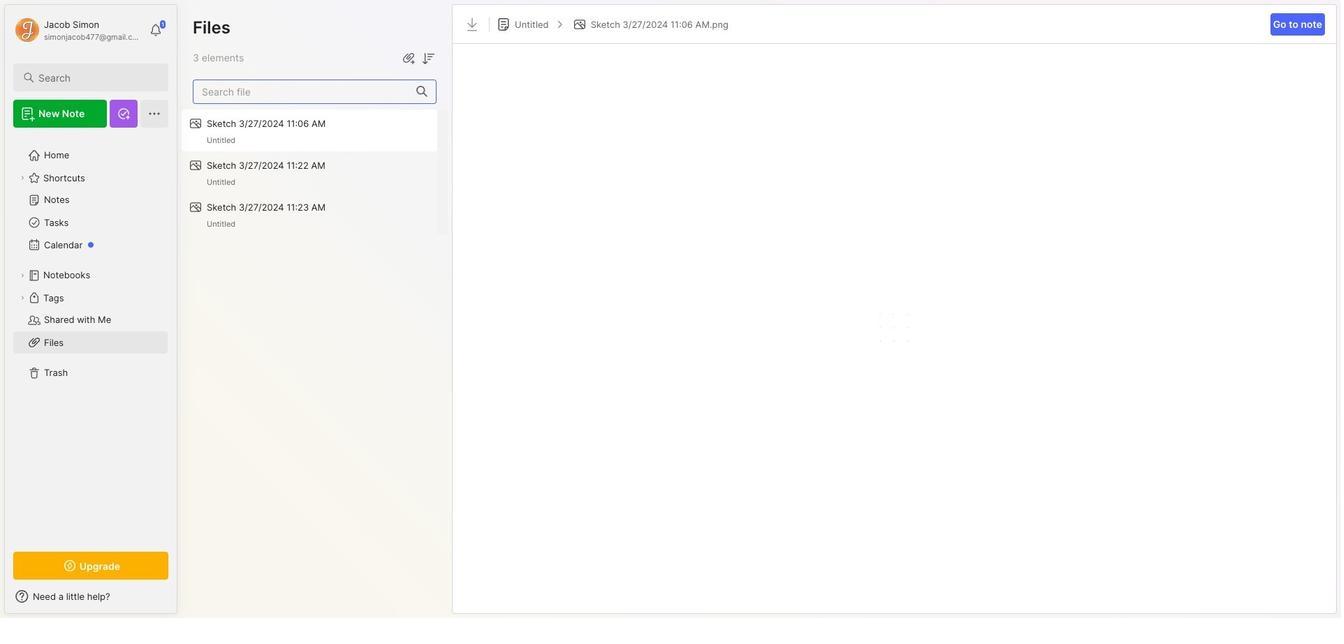 Task type: describe. For each thing, give the bounding box(es) containing it.
Search file text field
[[193, 80, 408, 103]]

Account field
[[13, 16, 142, 44]]

tree inside main element
[[5, 136, 177, 540]]

preview image
[[873, 58, 915, 600]]

click to collapse image
[[176, 593, 187, 610]]

expand notebooks image
[[18, 272, 27, 280]]



Task type: vqa. For each thing, say whether or not it's contained in the screenshot.
group
no



Task type: locate. For each thing, give the bounding box(es) containing it.
none search field inside main element
[[38, 69, 156, 86]]

expand tags image
[[18, 294, 27, 302]]

WHAT'S NEW field
[[5, 586, 177, 608]]

main element
[[0, 0, 182, 619]]

tree
[[5, 136, 177, 540]]

vhjsd field
[[420, 49, 437, 67]]

None search field
[[38, 69, 156, 86]]

Search text field
[[38, 71, 156, 85]]



